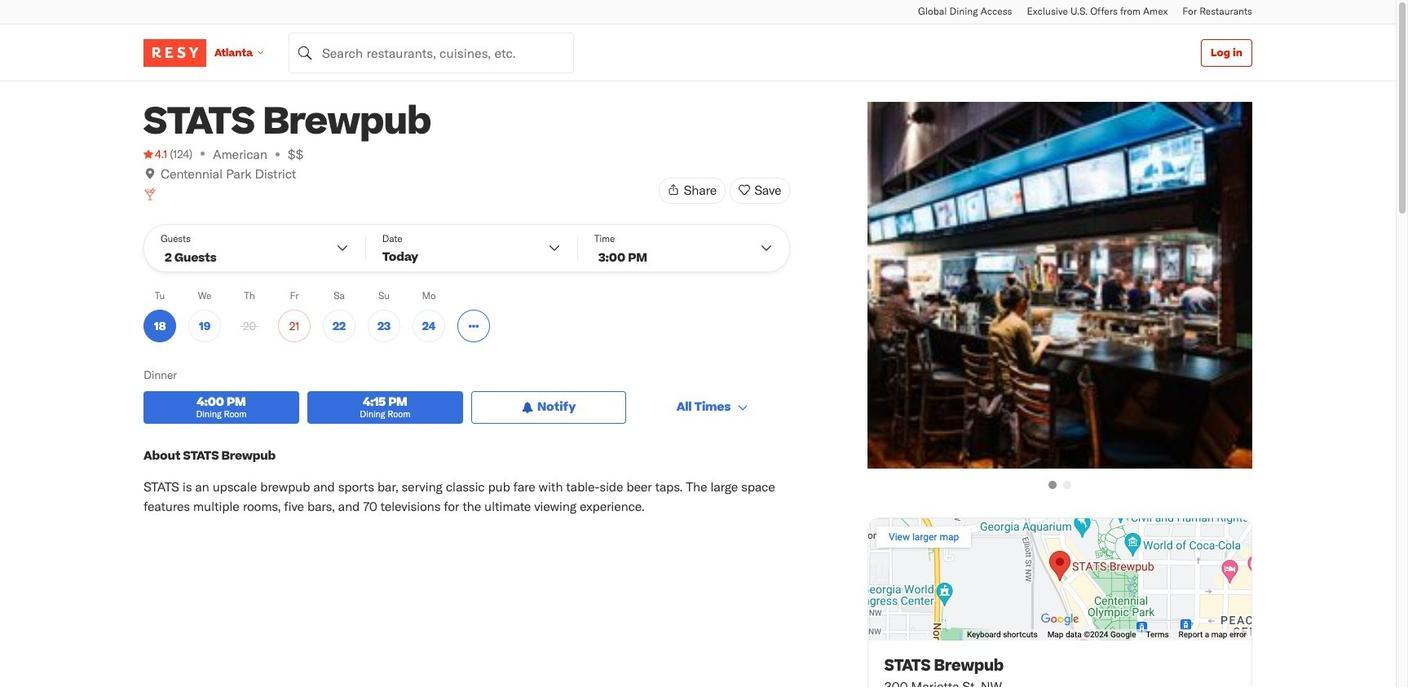 Task type: locate. For each thing, give the bounding box(es) containing it.
4.1 out of 5 stars image
[[144, 146, 167, 162]]

None field
[[289, 32, 574, 73]]

Search restaurants, cuisines, etc. text field
[[289, 32, 574, 73]]



Task type: vqa. For each thing, say whether or not it's contained in the screenshot.
Search restaurants, cuisines, etc. text box
yes



